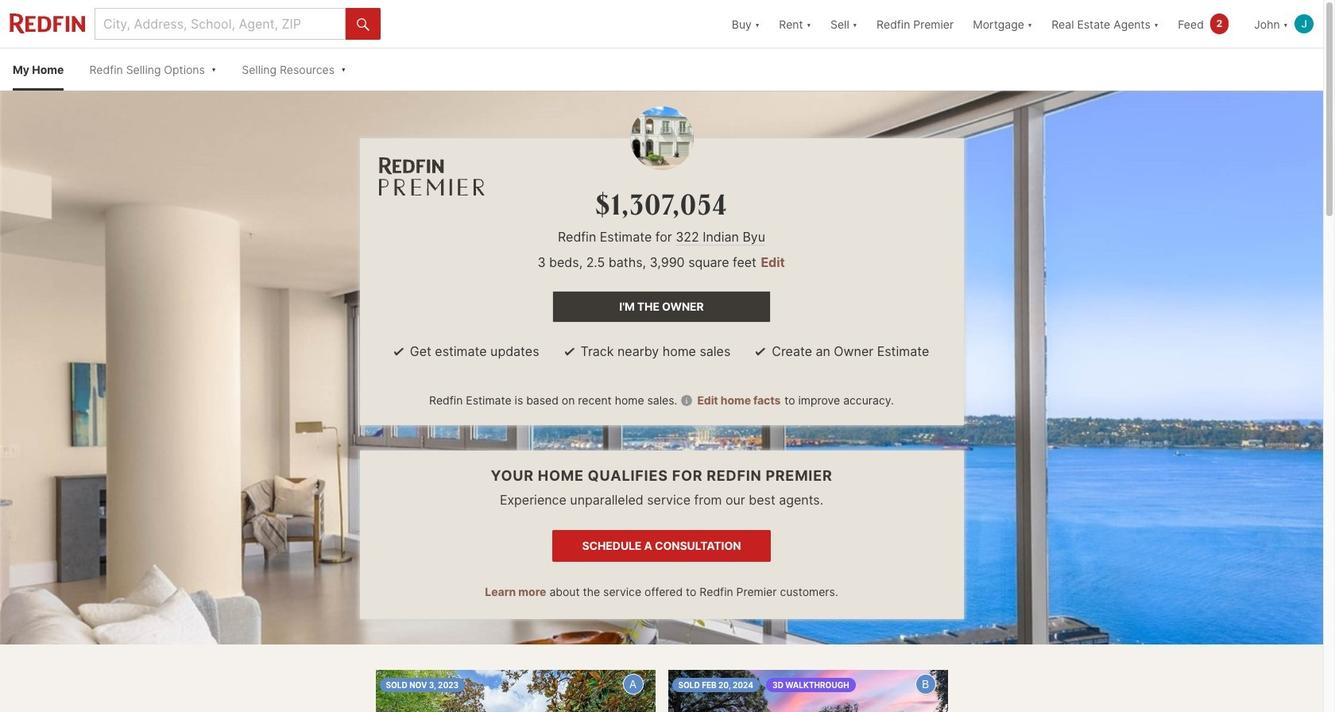 Task type: describe. For each thing, give the bounding box(es) containing it.
submit search image
[[357, 18, 370, 31]]

photo of 84 e broad oaks dr, houston, tx 77056 image
[[375, 670, 655, 712]]

premier logo image
[[379, 157, 485, 195]]



Task type: locate. For each thing, give the bounding box(es) containing it.
City, Address, School, Agent, ZIP search field
[[95, 8, 346, 40]]

photo of 360 timber terrace rd, houston, tx 77024 image
[[668, 670, 948, 712]]

user photo image
[[1295, 14, 1314, 33]]



Task type: vqa. For each thing, say whether or not it's contained in the screenshot.
the 'submit search' Image
yes



